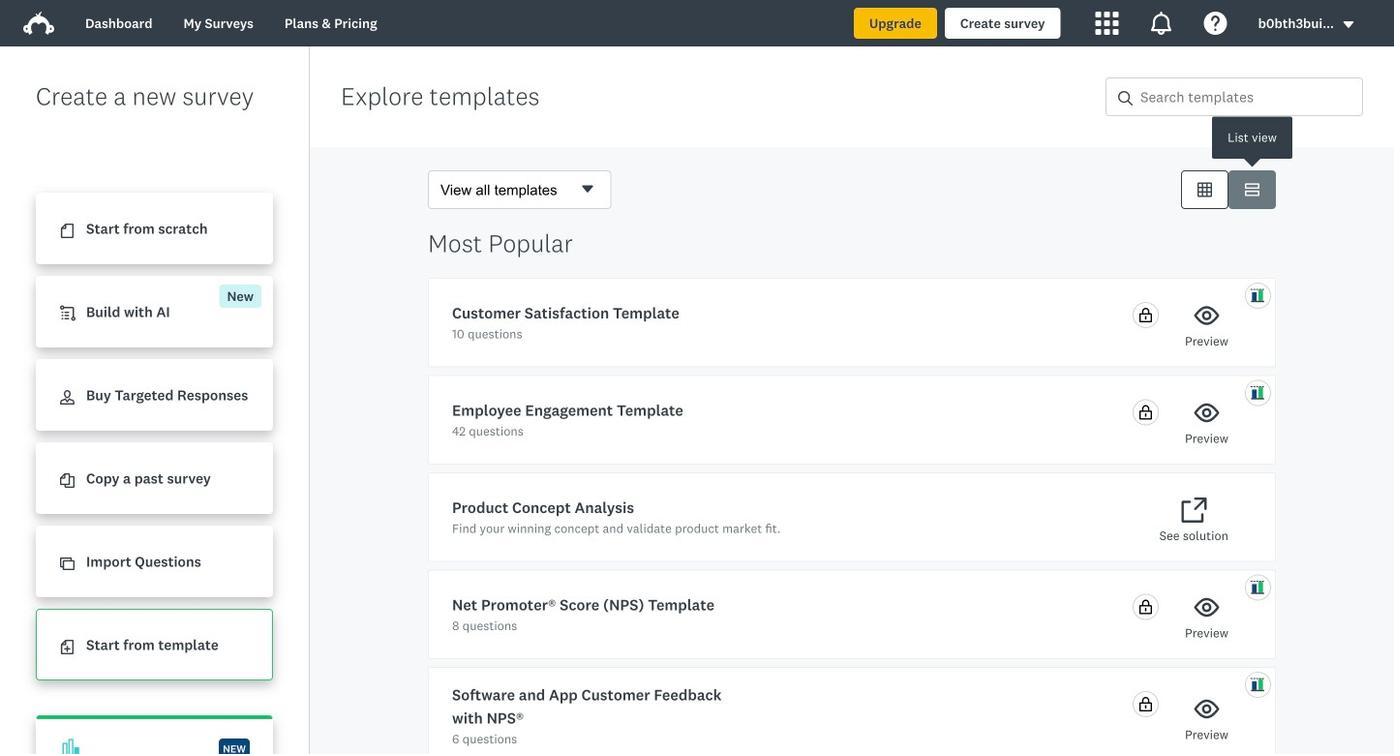 Task type: describe. For each thing, give the bounding box(es) containing it.
grid image
[[1198, 182, 1212, 197]]

1 eye image from the top
[[1194, 400, 1219, 425]]

help icon image
[[1204, 12, 1227, 35]]

2 brand logo image from the top
[[23, 12, 54, 35]]

search image
[[1118, 91, 1133, 105]]

2 eye image from the top
[[1194, 595, 1219, 620]]

arrowbox image
[[1181, 498, 1207, 523]]

lock image
[[1138, 308, 1153, 322]]

user image
[[60, 390, 75, 405]]

documentplus image
[[60, 640, 75, 655]]

document image
[[60, 224, 75, 238]]

3 eye image from the top
[[1194, 697, 1219, 722]]



Task type: locate. For each thing, give the bounding box(es) containing it.
lock image for second eye image from the bottom
[[1138, 600, 1153, 614]]

0 vertical spatial eye image
[[1194, 400, 1219, 425]]

textboxmultiple image
[[1245, 182, 1260, 197]]

eye image
[[1194, 303, 1219, 328]]

brand logo image
[[23, 8, 54, 39], [23, 12, 54, 35]]

2 lock image from the top
[[1138, 600, 1153, 614]]

2 vertical spatial lock image
[[1138, 697, 1153, 712]]

1 lock image from the top
[[1138, 405, 1153, 420]]

1 vertical spatial lock image
[[1138, 600, 1153, 614]]

lock image for 3rd eye image from the bottom
[[1138, 405, 1153, 420]]

1 brand logo image from the top
[[23, 8, 54, 39]]

1 vertical spatial eye image
[[1194, 595, 1219, 620]]

eye image
[[1194, 400, 1219, 425], [1194, 595, 1219, 620], [1194, 697, 1219, 722]]

0 vertical spatial lock image
[[1138, 405, 1153, 420]]

lock image
[[1138, 405, 1153, 420], [1138, 600, 1153, 614], [1138, 697, 1153, 712]]

dropdown arrow icon image
[[1342, 18, 1355, 31], [1343, 21, 1354, 28]]

documentclone image
[[60, 474, 75, 488]]

notification center icon image
[[1150, 12, 1173, 35]]

Search templates field
[[1133, 78, 1362, 115]]

products icon image
[[1096, 12, 1119, 35], [1096, 12, 1119, 35]]

2 vertical spatial eye image
[[1194, 697, 1219, 722]]

lock image for first eye image from the bottom
[[1138, 697, 1153, 712]]

clone image
[[60, 557, 75, 571]]

3 lock image from the top
[[1138, 697, 1153, 712]]

tooltip
[[1107, 117, 1394, 159]]



Task type: vqa. For each thing, say whether or not it's contained in the screenshot.
Search image
yes



